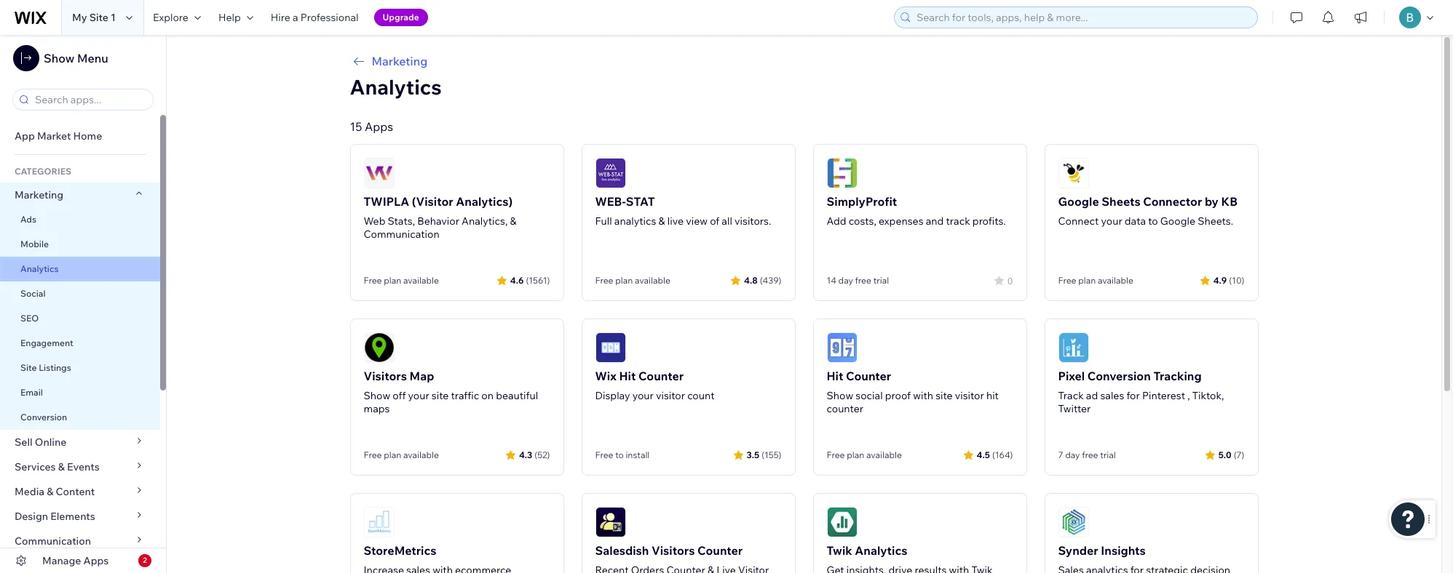 Task type: describe. For each thing, give the bounding box(es) containing it.
4.3 (52)
[[519, 450, 550, 460]]

free for conversion
[[1082, 450, 1098, 461]]

maps
[[364, 403, 390, 416]]

plan for visitors
[[384, 450, 401, 461]]

3.5
[[747, 450, 759, 460]]

insights
[[1101, 544, 1146, 558]]

synder insights logo image
[[1058, 507, 1089, 538]]

salesdish
[[595, 544, 649, 558]]

show menu
[[44, 51, 108, 66]]

seo
[[20, 313, 39, 324]]

(155)
[[762, 450, 781, 460]]

trial for conversion
[[1100, 450, 1116, 461]]

5.0 (7)
[[1218, 450, 1244, 460]]

social
[[856, 389, 883, 403]]

day for add
[[838, 275, 853, 286]]

online
[[35, 436, 67, 449]]

ad
[[1086, 389, 1098, 403]]

free plan available for google
[[1058, 275, 1133, 286]]

storemetrics
[[364, 544, 436, 558]]

conversion inside "pixel conversion tracking track ad sales for pinterest , tiktok, twitter"
[[1087, 369, 1151, 384]]

twik analytics logo image
[[827, 507, 857, 538]]

content
[[56, 486, 95, 499]]

7 day free trial
[[1058, 450, 1116, 461]]

analytics,
[[462, 215, 508, 228]]

web-stat full analytics & live view of all visitors.
[[595, 194, 771, 228]]

ads
[[20, 214, 36, 225]]

communication inside twipla (visitor analytics) web stats, behavior analytics, & communication
[[364, 228, 439, 241]]

analytics inside sidebar element
[[20, 264, 59, 274]]

0
[[1007, 276, 1013, 286]]

communication inside sidebar element
[[15, 535, 93, 548]]

storemetrics logo image
[[364, 507, 394, 538]]

with
[[913, 389, 933, 403]]

show inside button
[[44, 51, 74, 66]]

(visitor
[[412, 194, 453, 209]]

costs,
[[849, 215, 876, 228]]

(7)
[[1234, 450, 1244, 460]]

available for analytics
[[635, 275, 670, 286]]

1
[[111, 11, 116, 24]]

simplyprofit
[[827, 194, 897, 209]]

visitors map show off your site traffic on beautiful maps
[[364, 369, 538, 416]]

plan for hit
[[847, 450, 864, 461]]

available for off
[[403, 450, 439, 461]]

media & content link
[[0, 480, 160, 504]]

map
[[410, 369, 434, 384]]

hit counter show social proof with site visitor hit counter
[[827, 369, 999, 416]]

track
[[946, 215, 970, 228]]

marketing inside sidebar element
[[15, 189, 63, 202]]

connect
[[1058, 215, 1099, 228]]

site listings link
[[0, 356, 160, 381]]

elements
[[50, 510, 95, 523]]

2
[[143, 556, 147, 566]]

free plan available for visitors
[[364, 450, 439, 461]]

free plan available for hit
[[827, 450, 902, 461]]

a
[[293, 11, 298, 24]]

help button
[[210, 0, 262, 35]]

sheets
[[1102, 194, 1140, 209]]

free for web-
[[595, 275, 613, 286]]

stat
[[626, 194, 655, 209]]

sidebar element
[[0, 35, 167, 574]]

menu
[[77, 51, 108, 66]]

Search apps... field
[[31, 90, 149, 110]]

sell online
[[15, 436, 67, 449]]

0 vertical spatial analytics
[[350, 74, 442, 100]]

hit counter logo image
[[827, 333, 857, 363]]

conversion link
[[0, 405, 160, 430]]

site inside visitors map show off your site traffic on beautiful maps
[[432, 389, 449, 403]]

14
[[827, 275, 836, 286]]

twik analytics
[[827, 544, 907, 558]]

engagement
[[20, 338, 73, 349]]

0 horizontal spatial google
[[1058, 194, 1099, 209]]

4.8
[[744, 275, 758, 286]]

help
[[218, 11, 241, 24]]

available for social
[[866, 450, 902, 461]]

of
[[710, 215, 719, 228]]

engagement link
[[0, 331, 160, 356]]

explore
[[153, 11, 188, 24]]

2 vertical spatial analytics
[[855, 544, 907, 558]]

google sheets connector by kb connect your data to google sheets.
[[1058, 194, 1238, 228]]

wix
[[595, 369, 616, 384]]

manage apps
[[42, 555, 109, 568]]

simplyprofit add costs, expenses and track profits.
[[827, 194, 1006, 228]]

(1561)
[[526, 275, 550, 286]]

& inside "link"
[[58, 461, 65, 474]]

connector
[[1143, 194, 1202, 209]]

upgrade
[[383, 12, 419, 23]]

upgrade button
[[374, 9, 428, 26]]

available for web
[[403, 275, 439, 286]]

tracking
[[1153, 369, 1202, 384]]

site listings
[[20, 363, 71, 373]]

app market home link
[[0, 124, 160, 149]]

expenses
[[879, 215, 923, 228]]

beautiful
[[496, 389, 538, 403]]

salesdish visitors counter
[[595, 544, 743, 558]]

social
[[20, 288, 46, 299]]

hit inside wix hit counter display your visitor count
[[619, 369, 636, 384]]

ads link
[[0, 207, 160, 232]]

live
[[667, 215, 684, 228]]

4.6 (1561)
[[510, 275, 550, 286]]

hire a professional link
[[262, 0, 367, 35]]

visitor inside wix hit counter display your visitor count
[[656, 389, 685, 403]]

synder
[[1058, 544, 1098, 558]]

categories
[[15, 166, 71, 177]]

trial for add
[[873, 275, 889, 286]]

available for by
[[1098, 275, 1133, 286]]

4.9 (10)
[[1213, 275, 1244, 286]]

1 vertical spatial to
[[615, 450, 624, 461]]

full
[[595, 215, 612, 228]]

Search for tools, apps, help & more... field
[[912, 7, 1253, 28]]

web
[[364, 215, 385, 228]]

counter for salesdish visitors counter
[[697, 544, 743, 558]]

15
[[350, 119, 362, 134]]



Task type: vqa. For each thing, say whether or not it's contained in the screenshot.


Task type: locate. For each thing, give the bounding box(es) containing it.
show left social
[[827, 389, 853, 403]]

count
[[687, 389, 715, 403]]

& right media
[[47, 486, 53, 499]]

0 horizontal spatial communication
[[15, 535, 93, 548]]

free plan available down stats,
[[364, 275, 439, 286]]

all
[[722, 215, 732, 228]]

plan for twipla
[[384, 275, 401, 286]]

free right 0
[[1058, 275, 1076, 286]]

2 horizontal spatial counter
[[846, 369, 891, 384]]

design
[[15, 510, 48, 523]]

0 horizontal spatial analytics
[[20, 264, 59, 274]]

display
[[595, 389, 630, 403]]

&
[[510, 215, 517, 228], [658, 215, 665, 228], [58, 461, 65, 474], [47, 486, 53, 499]]

1 horizontal spatial your
[[632, 389, 654, 403]]

1 vertical spatial trial
[[1100, 450, 1116, 461]]

web-stat logo image
[[595, 158, 626, 189]]

seo link
[[0, 306, 160, 331]]

apps inside sidebar element
[[83, 555, 109, 568]]

4.5 (164)
[[977, 450, 1013, 460]]

0 horizontal spatial marketing
[[15, 189, 63, 202]]

hit
[[986, 389, 999, 403]]

conversion inside sidebar element
[[20, 412, 67, 423]]

& left events
[[58, 461, 65, 474]]

free plan available down analytics
[[595, 275, 670, 286]]

1 hit from the left
[[619, 369, 636, 384]]

day for conversion
[[1065, 450, 1080, 461]]

free plan available down 'connect'
[[1058, 275, 1133, 286]]

5.0
[[1218, 450, 1231, 460]]

& left live
[[658, 215, 665, 228]]

available down off
[[403, 450, 439, 461]]

services
[[15, 461, 56, 474]]

1 vertical spatial communication
[[15, 535, 93, 548]]

visitors right the salesdish
[[652, 544, 695, 558]]

0 horizontal spatial site
[[20, 363, 37, 373]]

show
[[44, 51, 74, 66], [364, 389, 390, 403], [827, 389, 853, 403]]

site
[[89, 11, 108, 24], [20, 363, 37, 373]]

2 horizontal spatial show
[[827, 389, 853, 403]]

1 horizontal spatial counter
[[697, 544, 743, 558]]

by
[[1205, 194, 1219, 209]]

counter inside wix hit counter display your visitor count
[[638, 369, 684, 384]]

free plan available down the maps on the bottom of page
[[364, 450, 439, 461]]

professional
[[300, 11, 359, 24]]

available down analytics
[[635, 275, 670, 286]]

for
[[1126, 389, 1140, 403]]

analytics up 15 apps
[[350, 74, 442, 100]]

free left install
[[595, 450, 613, 461]]

2 site from the left
[[936, 389, 953, 403]]

1 vertical spatial day
[[1065, 450, 1080, 461]]

apps for 15 apps
[[365, 119, 393, 134]]

free down web at the left of the page
[[364, 275, 382, 286]]

my
[[72, 11, 87, 24]]

0 horizontal spatial counter
[[638, 369, 684, 384]]

0 horizontal spatial trial
[[873, 275, 889, 286]]

twitter
[[1058, 403, 1091, 416]]

your inside visitors map show off your site traffic on beautiful maps
[[408, 389, 429, 403]]

free to install
[[595, 450, 650, 461]]

marketing down upgrade 'button'
[[372, 54, 428, 68]]

your down the sheets
[[1101, 215, 1122, 228]]

off
[[393, 389, 406, 403]]

hit right wix
[[619, 369, 636, 384]]

plan for google
[[1078, 275, 1096, 286]]

trial right 14
[[873, 275, 889, 286]]

free plan available down counter
[[827, 450, 902, 461]]

0 vertical spatial marketing
[[372, 54, 428, 68]]

free for visitors
[[364, 450, 382, 461]]

0 vertical spatial visitors
[[364, 369, 407, 384]]

2 visitor from the left
[[955, 389, 984, 403]]

conversion up sales
[[1087, 369, 1151, 384]]

1 horizontal spatial analytics
[[350, 74, 442, 100]]

track
[[1058, 389, 1084, 403]]

home
[[73, 130, 102, 143]]

1 horizontal spatial marketing
[[372, 54, 428, 68]]

& inside twipla (visitor analytics) web stats, behavior analytics, & communication
[[510, 215, 517, 228]]

free plan available for web-
[[595, 275, 670, 286]]

communication down twipla
[[364, 228, 439, 241]]

1 vertical spatial analytics
[[20, 264, 59, 274]]

to inside google sheets connector by kb connect your data to google sheets.
[[1148, 215, 1158, 228]]

1 horizontal spatial site
[[936, 389, 953, 403]]

show for visitors map
[[364, 389, 390, 403]]

0 vertical spatial conversion
[[1087, 369, 1151, 384]]

1 horizontal spatial conversion
[[1087, 369, 1151, 384]]

pinterest
[[1142, 389, 1185, 403]]

google sheets connector by kb logo image
[[1058, 158, 1089, 189]]

0 vertical spatial marketing link
[[350, 52, 1258, 70]]

mobile
[[20, 239, 49, 250]]

1 horizontal spatial free
[[1082, 450, 1098, 461]]

and
[[926, 215, 944, 228]]

1 vertical spatial marketing link
[[0, 183, 160, 207]]

0 vertical spatial to
[[1148, 215, 1158, 228]]

pixel conversion tracking logo image
[[1058, 333, 1089, 363]]

0 horizontal spatial hit
[[619, 369, 636, 384]]

0 vertical spatial day
[[838, 275, 853, 286]]

sell online link
[[0, 430, 160, 455]]

analytics
[[350, 74, 442, 100], [20, 264, 59, 274], [855, 544, 907, 558]]

email
[[20, 387, 43, 398]]

7
[[1058, 450, 1063, 461]]

twik
[[827, 544, 852, 558]]

0 horizontal spatial free
[[855, 275, 871, 286]]

counter for wix hit counter display your visitor count
[[638, 369, 684, 384]]

4.8 (439)
[[744, 275, 781, 286]]

0 vertical spatial apps
[[365, 119, 393, 134]]

your inside google sheets connector by kb connect your data to google sheets.
[[1101, 215, 1122, 228]]

counter inside 'hit counter show social proof with site visitor hit counter'
[[846, 369, 891, 384]]

(164)
[[992, 450, 1013, 460]]

15 apps
[[350, 119, 393, 134]]

sheets.
[[1198, 215, 1233, 228]]

0 horizontal spatial marketing link
[[0, 183, 160, 207]]

hire
[[271, 11, 290, 24]]

1 vertical spatial conversion
[[20, 412, 67, 423]]

site left traffic on the left of page
[[432, 389, 449, 403]]

site up email
[[20, 363, 37, 373]]

1 horizontal spatial marketing link
[[350, 52, 1258, 70]]

synder insights
[[1058, 544, 1146, 558]]

(10)
[[1229, 275, 1244, 286]]

services & events
[[15, 461, 100, 474]]

& right the analytics,
[[510, 215, 517, 228]]

hire a professional
[[271, 11, 359, 24]]

free for hit
[[827, 450, 845, 461]]

visitors inside visitors map show off your site traffic on beautiful maps
[[364, 369, 407, 384]]

0 horizontal spatial your
[[408, 389, 429, 403]]

plan down the maps on the bottom of page
[[384, 450, 401, 461]]

site inside 'hit counter show social proof with site visitor hit counter'
[[936, 389, 953, 403]]

1 horizontal spatial site
[[89, 11, 108, 24]]

google up 'connect'
[[1058, 194, 1099, 209]]

google down connector
[[1160, 215, 1195, 228]]

available down data
[[1098, 275, 1133, 286]]

14 day free trial
[[827, 275, 889, 286]]

visitor inside 'hit counter show social proof with site visitor hit counter'
[[955, 389, 984, 403]]

hit down hit counter logo
[[827, 369, 843, 384]]

plan for web-
[[615, 275, 633, 286]]

2 horizontal spatial your
[[1101, 215, 1122, 228]]

1 horizontal spatial google
[[1160, 215, 1195, 228]]

pixel
[[1058, 369, 1085, 384]]

1 vertical spatial free
[[1082, 450, 1098, 461]]

plan down analytics
[[615, 275, 633, 286]]

show left "menu"
[[44, 51, 74, 66]]

events
[[67, 461, 100, 474]]

your
[[1101, 215, 1122, 228], [408, 389, 429, 403], [632, 389, 654, 403]]

0 horizontal spatial apps
[[83, 555, 109, 568]]

your for visitors map
[[408, 389, 429, 403]]

free down counter
[[827, 450, 845, 461]]

communication up manage
[[15, 535, 93, 548]]

analytics)
[[456, 194, 513, 209]]

2 horizontal spatial analytics
[[855, 544, 907, 558]]

apps down the 'communication' link
[[83, 555, 109, 568]]

1 horizontal spatial day
[[1065, 450, 1080, 461]]

free right 7
[[1082, 450, 1098, 461]]

marketing
[[372, 54, 428, 68], [15, 189, 63, 202]]

(439)
[[760, 275, 781, 286]]

trial
[[873, 275, 889, 286], [1100, 450, 1116, 461]]

twipla
[[364, 194, 409, 209]]

site inside sidebar element
[[20, 363, 37, 373]]

communication
[[364, 228, 439, 241], [15, 535, 93, 548]]

show inside visitors map show off your site traffic on beautiful maps
[[364, 389, 390, 403]]

1 vertical spatial apps
[[83, 555, 109, 568]]

free down full
[[595, 275, 613, 286]]

show menu button
[[13, 45, 108, 71]]

0 horizontal spatial site
[[432, 389, 449, 403]]

wix hit counter logo image
[[595, 333, 626, 363]]

1 vertical spatial google
[[1160, 215, 1195, 228]]

hit
[[619, 369, 636, 384], [827, 369, 843, 384]]

your for wix hit counter
[[632, 389, 654, 403]]

free for wix
[[595, 450, 613, 461]]

0 vertical spatial trial
[[873, 275, 889, 286]]

apps for manage apps
[[83, 555, 109, 568]]

0 horizontal spatial visitor
[[656, 389, 685, 403]]

1 vertical spatial marketing
[[15, 189, 63, 202]]

to right data
[[1148, 215, 1158, 228]]

day
[[838, 275, 853, 286], [1065, 450, 1080, 461]]

visitors up off
[[364, 369, 407, 384]]

pixel conversion tracking track ad sales for pinterest , tiktok, twitter
[[1058, 369, 1224, 416]]

visitor left count
[[656, 389, 685, 403]]

tiktok,
[[1192, 389, 1224, 403]]

1 site from the left
[[432, 389, 449, 403]]

0 vertical spatial site
[[89, 11, 108, 24]]

1 horizontal spatial visitors
[[652, 544, 695, 558]]

web-
[[595, 194, 626, 209]]

1 horizontal spatial communication
[[364, 228, 439, 241]]

analytics
[[614, 215, 656, 228]]

design elements link
[[0, 504, 160, 529]]

to left install
[[615, 450, 624, 461]]

free right 14
[[855, 275, 871, 286]]

salesdish visitors counter logo image
[[595, 507, 626, 538]]

proof
[[885, 389, 911, 403]]

view
[[686, 215, 708, 228]]

1 visitor from the left
[[656, 389, 685, 403]]

0 horizontal spatial to
[[615, 450, 624, 461]]

1 horizontal spatial hit
[[827, 369, 843, 384]]

listings
[[39, 363, 71, 373]]

site left the 1 at top
[[89, 11, 108, 24]]

marketing down categories
[[15, 189, 63, 202]]

visitor left the hit
[[955, 389, 984, 403]]

sell
[[15, 436, 33, 449]]

free for google
[[1058, 275, 1076, 286]]

free down the maps on the bottom of page
[[364, 450, 382, 461]]

analytics right twik
[[855, 544, 907, 558]]

visitors map logo image
[[364, 333, 394, 363]]

stats,
[[388, 215, 415, 228]]

1 vertical spatial site
[[20, 363, 37, 373]]

free for add
[[855, 275, 871, 286]]

1 vertical spatial visitors
[[652, 544, 695, 558]]

email link
[[0, 381, 160, 405]]

site right with at the bottom
[[936, 389, 953, 403]]

simplyprofit logo image
[[827, 158, 857, 189]]

analytics down mobile
[[20, 264, 59, 274]]

0 horizontal spatial show
[[44, 51, 74, 66]]

hit inside 'hit counter show social proof with site visitor hit counter'
[[827, 369, 843, 384]]

1 horizontal spatial visitor
[[955, 389, 984, 403]]

your right off
[[408, 389, 429, 403]]

analytics link
[[0, 257, 160, 282]]

0 vertical spatial communication
[[364, 228, 439, 241]]

show for hit counter
[[827, 389, 853, 403]]

0 vertical spatial google
[[1058, 194, 1099, 209]]

free for twipla
[[364, 275, 382, 286]]

social link
[[0, 282, 160, 306]]

1 horizontal spatial to
[[1148, 215, 1158, 228]]

google
[[1058, 194, 1099, 209], [1160, 215, 1195, 228]]

plan down stats,
[[384, 275, 401, 286]]

& inside web-stat full analytics & live view of all visitors.
[[658, 215, 665, 228]]

1 horizontal spatial trial
[[1100, 450, 1116, 461]]

0 horizontal spatial day
[[838, 275, 853, 286]]

trial right 7
[[1100, 450, 1116, 461]]

available down proof
[[866, 450, 902, 461]]

1 horizontal spatial apps
[[365, 119, 393, 134]]

communication link
[[0, 529, 160, 554]]

plan down counter
[[847, 450, 864, 461]]

apps right 15
[[365, 119, 393, 134]]

2 hit from the left
[[827, 369, 843, 384]]

twipla (visitor analytics) logo image
[[364, 158, 394, 189]]

install
[[626, 450, 650, 461]]

available down behavior
[[403, 275, 439, 286]]

show left off
[[364, 389, 390, 403]]

your inside wix hit counter display your visitor count
[[632, 389, 654, 403]]

market
[[37, 130, 71, 143]]

(52)
[[535, 450, 550, 460]]

plan down 'connect'
[[1078, 275, 1096, 286]]

0 horizontal spatial conversion
[[20, 412, 67, 423]]

0 vertical spatial free
[[855, 275, 871, 286]]

day right 14
[[838, 275, 853, 286]]

free plan available for twipla
[[364, 275, 439, 286]]

day right 7
[[1065, 450, 1080, 461]]

show inside 'hit counter show social proof with site visitor hit counter'
[[827, 389, 853, 403]]

0 horizontal spatial visitors
[[364, 369, 407, 384]]

1 horizontal spatial show
[[364, 389, 390, 403]]

app
[[15, 130, 35, 143]]

your right display
[[632, 389, 654, 403]]

conversion up sell online
[[20, 412, 67, 423]]



